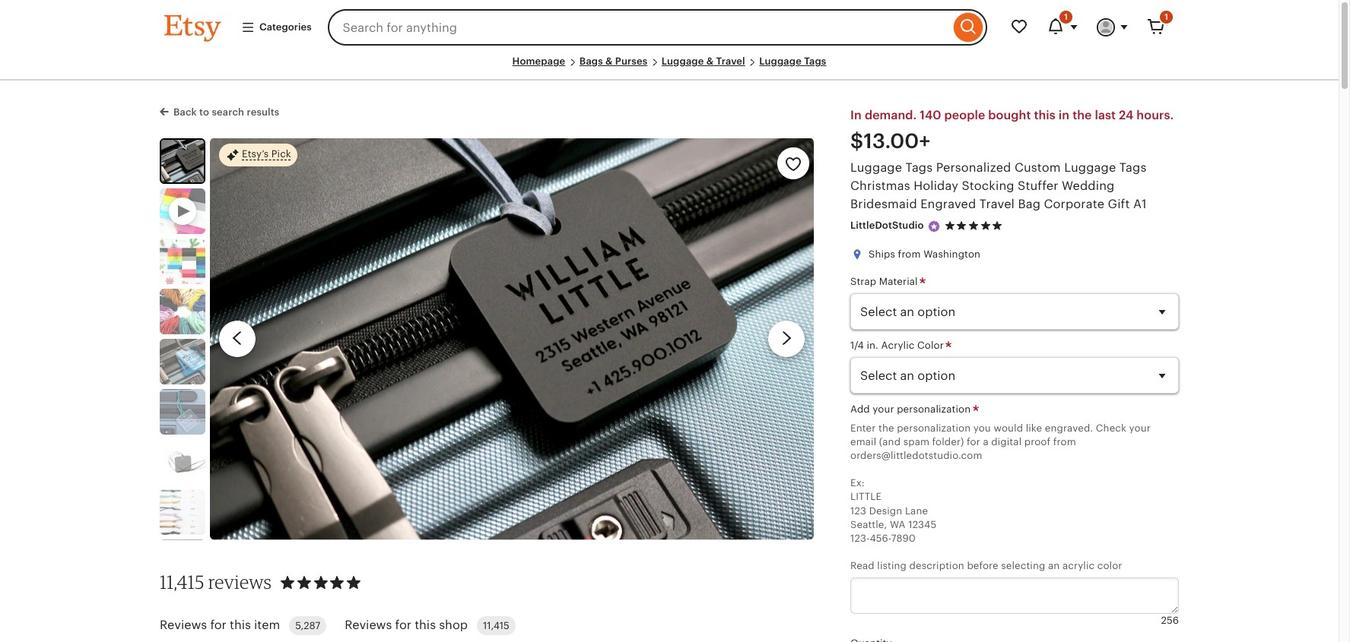 Task type: locate. For each thing, give the bounding box(es) containing it.
1 & from the left
[[606, 56, 613, 67]]

1
[[1065, 12, 1068, 21], [1165, 12, 1169, 21]]

1 vertical spatial personalization
[[897, 423, 971, 434]]

reviews for this shop
[[345, 619, 468, 633]]

140
[[920, 108, 942, 123]]

0 horizontal spatial this
[[230, 619, 251, 633]]

tab list
[[160, 608, 776, 643]]

menu bar
[[164, 55, 1175, 81]]

the inside in demand. 140 people bought this in the last 24 hours. $13.00+
[[1073, 108, 1092, 123]]

luggage & travel link
[[662, 56, 745, 67]]

personalization
[[897, 404, 971, 416], [897, 423, 971, 434]]

the up (and
[[879, 423, 895, 434]]

1 horizontal spatial from
[[1054, 437, 1077, 448]]

luggage tags personalized custom luggage tags christmas image 1 image
[[210, 138, 814, 541], [161, 140, 204, 182]]

tags for luggage tags
[[804, 56, 827, 67]]

ex:
[[851, 478, 865, 489]]

the inside enter the personalization you would like engraved. check your email (and spam folder) for a digital proof from orders@littledotstudio.com
[[879, 423, 895, 434]]

luggage
[[662, 56, 704, 67], [760, 56, 802, 67], [851, 161, 903, 175], [1065, 161, 1117, 175]]

this inside in demand. 140 people bought this in the last 24 hours. $13.00+
[[1034, 108, 1056, 123]]

2 & from the left
[[707, 56, 714, 67]]

1 vertical spatial the
[[879, 423, 895, 434]]

0 vertical spatial personalization
[[897, 404, 971, 416]]

personalized
[[936, 161, 1012, 175]]

littledotstudio link
[[851, 220, 924, 232]]

1 horizontal spatial reviews
[[345, 619, 392, 633]]

luggage tags personalized custom luggage tags christmas image 3 image
[[160, 289, 205, 335]]

0 horizontal spatial &
[[606, 56, 613, 67]]

2 horizontal spatial this
[[1034, 108, 1056, 123]]

& down the categories banner
[[707, 56, 714, 67]]

etsy's
[[242, 148, 269, 160]]

for down 11,415 reviews
[[210, 619, 227, 633]]

1 horizontal spatial your
[[1130, 423, 1151, 434]]

11,415
[[160, 571, 204, 594], [483, 621, 510, 632]]

2 horizontal spatial tags
[[1120, 161, 1147, 175]]

1 vertical spatial your
[[1130, 423, 1151, 434]]

11,415 up reviews for this item
[[160, 571, 204, 594]]

tags inside menu bar
[[804, 56, 827, 67]]

1 vertical spatial 11,415
[[483, 621, 510, 632]]

luggage tags personalized custom luggage tags christmas image 4 image
[[160, 339, 205, 385]]

gift
[[1108, 197, 1130, 212]]

travel down stocking
[[980, 197, 1015, 212]]

item
[[254, 619, 280, 633]]

back to search results link
[[160, 104, 280, 120]]

from down the engraved.
[[1054, 437, 1077, 448]]

travel left luggage tags
[[716, 56, 745, 67]]

1 horizontal spatial the
[[1073, 108, 1092, 123]]

folder)
[[933, 437, 964, 448]]

0 vertical spatial 11,415
[[160, 571, 204, 594]]

acrylic
[[1063, 561, 1095, 572]]

reviews for this item
[[160, 619, 280, 633]]

your right check
[[1130, 423, 1151, 434]]

this left in
[[1034, 108, 1056, 123]]

1 personalization from the top
[[897, 404, 971, 416]]

11,415 inside tab list
[[483, 621, 510, 632]]

1 horizontal spatial 1
[[1165, 12, 1169, 21]]

456-
[[870, 533, 891, 545]]

for left shop
[[395, 619, 412, 633]]

luggage for luggage tags personalized custom luggage tags christmas holiday stocking stuffer wedding bridesmaid engraved travel bag corporate gift a1
[[851, 161, 903, 175]]

11,415 for 11,415
[[483, 621, 510, 632]]

&
[[606, 56, 613, 67], [707, 56, 714, 67]]

1 horizontal spatial 11,415
[[483, 621, 510, 632]]

reviews
[[208, 571, 272, 594]]

1 vertical spatial from
[[1054, 437, 1077, 448]]

reviews
[[160, 619, 207, 633], [345, 619, 392, 633]]

your
[[873, 404, 895, 416], [1130, 423, 1151, 434]]

123-
[[851, 533, 870, 545]]

reviews right 5,287
[[345, 619, 392, 633]]

24
[[1119, 108, 1134, 123]]

0 vertical spatial travel
[[716, 56, 745, 67]]

from inside enter the personalization you would like engraved. check your email (and spam folder) for a digital proof from orders@littledotstudio.com
[[1054, 437, 1077, 448]]

tags
[[804, 56, 827, 67], [906, 161, 933, 175], [1120, 161, 1147, 175]]

reviews down 11,415 reviews
[[160, 619, 207, 633]]

0 horizontal spatial reviews
[[160, 619, 207, 633]]

an
[[1048, 561, 1060, 572]]

the right in
[[1073, 108, 1092, 123]]

this for reviews for this shop
[[415, 619, 436, 633]]

for for reviews for this shop
[[395, 619, 412, 633]]

search
[[212, 107, 244, 118]]

0 horizontal spatial for
[[210, 619, 227, 633]]

read
[[851, 561, 875, 572]]

11,415 right shop
[[483, 621, 510, 632]]

luggage tags
[[760, 56, 827, 67]]

0 horizontal spatial the
[[879, 423, 895, 434]]

& right bags
[[606, 56, 613, 67]]

material
[[879, 276, 918, 288]]

people
[[945, 108, 986, 123]]

would
[[994, 423, 1023, 434]]

11,415 for 11,415 reviews
[[160, 571, 204, 594]]

for
[[967, 437, 981, 448], [210, 619, 227, 633], [395, 619, 412, 633]]

your right "add"
[[873, 404, 895, 416]]

1 horizontal spatial tags
[[906, 161, 933, 175]]

1 inside dropdown button
[[1065, 12, 1068, 21]]

0 horizontal spatial 1
[[1065, 12, 1068, 21]]

1 horizontal spatial this
[[415, 619, 436, 633]]

$13.00+
[[851, 129, 931, 153]]

listing
[[878, 561, 907, 572]]

this left shop
[[415, 619, 436, 633]]

2 horizontal spatial for
[[967, 437, 981, 448]]

a
[[983, 437, 989, 448]]

from
[[898, 249, 921, 260], [1054, 437, 1077, 448]]

Add your personalization text field
[[851, 579, 1179, 614]]

1 horizontal spatial for
[[395, 619, 412, 633]]

luggage tags personalized custom luggage tags christmas image 2 image
[[160, 239, 205, 284]]

color
[[1098, 561, 1123, 572]]

1 horizontal spatial &
[[707, 56, 714, 67]]

12345
[[909, 519, 937, 531]]

luggage tags personalized custom luggage tags christmas image 5 image
[[160, 389, 205, 435]]

categories
[[259, 21, 312, 33]]

1 vertical spatial travel
[[980, 197, 1015, 212]]

from right the ships
[[898, 249, 921, 260]]

this
[[1034, 108, 1056, 123], [230, 619, 251, 633], [415, 619, 436, 633]]

the
[[1073, 108, 1092, 123], [879, 423, 895, 434]]

homepage
[[512, 56, 566, 67]]

travel
[[716, 56, 745, 67], [980, 197, 1015, 212]]

stocking
[[962, 179, 1015, 193]]

1 1 from the left
[[1065, 12, 1068, 21]]

0 horizontal spatial from
[[898, 249, 921, 260]]

2 personalization from the top
[[897, 423, 971, 434]]

travel inside menu bar
[[716, 56, 745, 67]]

2 reviews from the left
[[345, 619, 392, 633]]

7890
[[891, 533, 916, 545]]

wedding
[[1062, 179, 1115, 193]]

1 reviews from the left
[[160, 619, 207, 633]]

reviews for reviews for this item
[[160, 619, 207, 633]]

luggage for luggage & travel
[[662, 56, 704, 67]]

acrylic
[[882, 340, 915, 352]]

0 horizontal spatial 11,415
[[160, 571, 204, 594]]

1 horizontal spatial travel
[[980, 197, 1015, 212]]

0 horizontal spatial tags
[[804, 56, 827, 67]]

orders@littledotstudio.com
[[851, 450, 983, 462]]

0 vertical spatial from
[[898, 249, 921, 260]]

None search field
[[328, 9, 988, 46]]

design
[[869, 506, 903, 517]]

menu bar containing homepage
[[164, 55, 1175, 81]]

categories banner
[[137, 0, 1202, 55]]

0 vertical spatial your
[[873, 404, 895, 416]]

shop
[[439, 619, 468, 633]]

0 horizontal spatial travel
[[716, 56, 745, 67]]

in.
[[867, 340, 879, 352]]

this left item
[[230, 619, 251, 633]]

personalization inside enter the personalization you would like engraved. check your email (and spam folder) for a digital proof from orders@littledotstudio.com
[[897, 423, 971, 434]]

for left a
[[967, 437, 981, 448]]

add
[[851, 404, 870, 416]]

enter
[[851, 423, 876, 434]]

0 vertical spatial the
[[1073, 108, 1092, 123]]



Task type: vqa. For each thing, say whether or not it's contained in the screenshot.
the bottommost Travel
yes



Task type: describe. For each thing, give the bounding box(es) containing it.
back to search results
[[173, 107, 280, 118]]

hours.
[[1137, 108, 1174, 123]]

1/4
[[851, 340, 864, 352]]

bought
[[989, 108, 1031, 123]]

seattle,
[[851, 519, 888, 531]]

tags for luggage tags personalized custom luggage tags christmas holiday stocking stuffer wedding bridesmaid engraved travel bag corporate gift a1
[[906, 161, 933, 175]]

bags & purses link
[[580, 56, 648, 67]]

corporate
[[1044, 197, 1105, 212]]

in demand. 140 people bought this in the last 24 hours. $13.00+
[[851, 108, 1174, 153]]

purses
[[615, 56, 648, 67]]

& for bags
[[606, 56, 613, 67]]

you
[[974, 423, 991, 434]]

washington
[[924, 249, 981, 260]]

2 1 from the left
[[1165, 12, 1169, 21]]

luggage tags personalized custom luggage tags christmas holiday stocking stuffer wedding bridesmaid engraved travel bag corporate gift a1
[[851, 161, 1147, 212]]

a1
[[1134, 197, 1147, 212]]

etsy's pick
[[242, 148, 291, 160]]

spam
[[904, 437, 930, 448]]

in
[[851, 108, 862, 123]]

star_seller image
[[927, 220, 941, 233]]

luggage & travel
[[662, 56, 745, 67]]

in
[[1059, 108, 1070, 123]]

strap material
[[851, 276, 921, 288]]

little
[[851, 492, 882, 503]]

0 horizontal spatial luggage tags personalized custom luggage tags christmas image 1 image
[[161, 140, 204, 182]]

categories button
[[230, 14, 323, 41]]

bags
[[580, 56, 603, 67]]

digital
[[992, 437, 1022, 448]]

color
[[918, 340, 944, 352]]

none search field inside the categories banner
[[328, 9, 988, 46]]

luggage tags link
[[760, 56, 827, 67]]

travel inside luggage tags personalized custom luggage tags christmas holiday stocking stuffer wedding bridesmaid engraved travel bag corporate gift a1
[[980, 197, 1015, 212]]

selecting
[[1002, 561, 1046, 572]]

ships from washington
[[869, 249, 981, 260]]

back
[[173, 107, 197, 118]]

custom
[[1015, 161, 1061, 175]]

etsy's pick button
[[219, 143, 297, 167]]

strap
[[851, 276, 877, 288]]

littledotstudio
[[851, 220, 924, 232]]

1 horizontal spatial luggage tags personalized custom luggage tags christmas image 1 image
[[210, 138, 814, 541]]

1/4 in. acrylic color
[[851, 340, 947, 352]]

email
[[851, 437, 877, 448]]

add your personalization
[[851, 404, 974, 416]]

to
[[199, 107, 209, 118]]

engraved
[[921, 197, 977, 212]]

stuffer
[[1018, 179, 1059, 193]]

demand.
[[865, 108, 917, 123]]

for inside enter the personalization you would like engraved. check your email (and spam folder) for a digital proof from orders@littledotstudio.com
[[967, 437, 981, 448]]

Search for anything text field
[[328, 9, 950, 46]]

lane
[[905, 506, 928, 517]]

homepage link
[[512, 56, 566, 67]]

enter the personalization you would like engraved. check your email (and spam folder) for a digital proof from orders@littledotstudio.com
[[851, 423, 1151, 462]]

bags & purses
[[580, 56, 648, 67]]

proof
[[1025, 437, 1051, 448]]

1 link
[[1138, 9, 1175, 46]]

256
[[1161, 615, 1179, 627]]

description
[[910, 561, 965, 572]]

luggage tags personalized custom luggage tags christmas image 7 image
[[160, 490, 205, 535]]

ships
[[869, 249, 896, 260]]

last
[[1095, 108, 1116, 123]]

for for reviews for this item
[[210, 619, 227, 633]]

reviews for reviews for this shop
[[345, 619, 392, 633]]

0 horizontal spatial your
[[873, 404, 895, 416]]

personalization for the
[[897, 423, 971, 434]]

like
[[1026, 423, 1043, 434]]

holiday
[[914, 179, 959, 193]]

before
[[967, 561, 999, 572]]

christmas
[[851, 179, 911, 193]]

check
[[1096, 423, 1127, 434]]

results
[[247, 107, 280, 118]]

engraved.
[[1045, 423, 1094, 434]]

read listing description before selecting an acrylic color
[[851, 561, 1123, 572]]

tab list containing reviews for this item
[[160, 608, 776, 643]]

(and
[[879, 437, 901, 448]]

luggage for luggage tags
[[760, 56, 802, 67]]

bridesmaid
[[851, 197, 917, 212]]

1 button
[[1038, 9, 1088, 46]]

luggage tags personalized custom luggage tags christmas image 6 image
[[160, 440, 205, 485]]

ex: little 123 design lane seattle, wa 12345 123-456-7890
[[851, 478, 937, 545]]

bag
[[1018, 197, 1041, 212]]

11,415 reviews
[[160, 571, 272, 594]]

5,287
[[295, 621, 320, 632]]

your inside enter the personalization you would like engraved. check your email (and spam folder) for a digital proof from orders@littledotstudio.com
[[1130, 423, 1151, 434]]

personalization for your
[[897, 404, 971, 416]]

123
[[851, 506, 867, 517]]

& for luggage
[[707, 56, 714, 67]]

this for reviews for this item
[[230, 619, 251, 633]]

pick
[[271, 148, 291, 160]]

wa
[[890, 519, 906, 531]]



